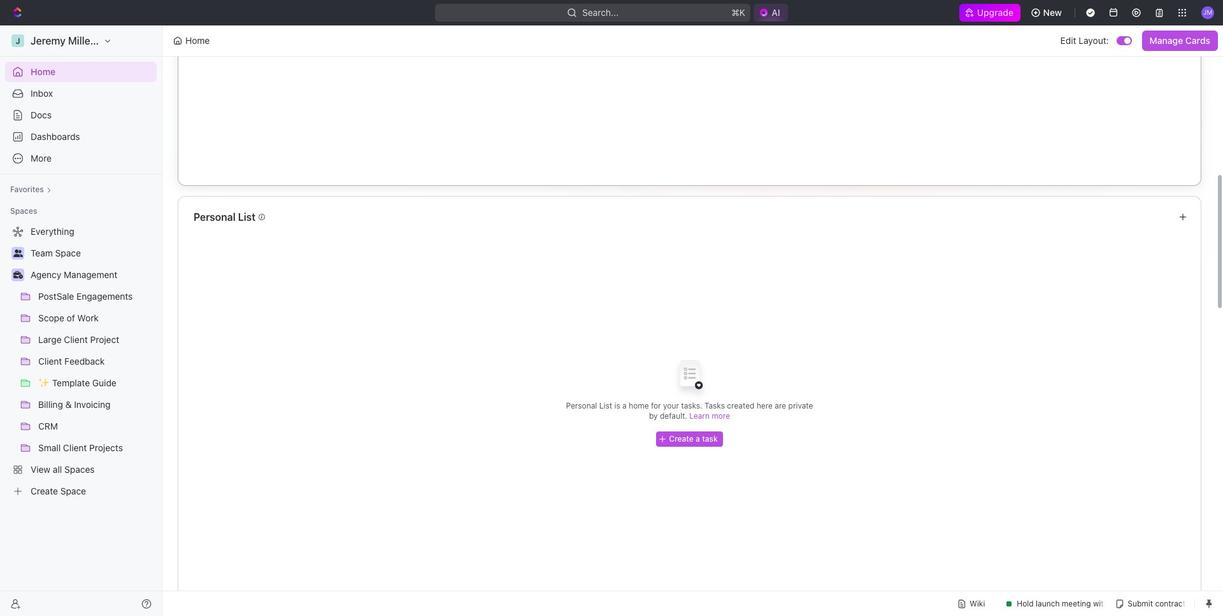 Task type: describe. For each thing, give the bounding box(es) containing it.
home inside sidebar navigation
[[31, 66, 56, 77]]

jm
[[1204, 8, 1213, 16]]

engagements
[[77, 291, 133, 302]]

jm button
[[1198, 3, 1219, 23]]

view
[[31, 465, 50, 475]]

business time image
[[13, 272, 23, 279]]

dashboards
[[31, 131, 80, 142]]

favorites button
[[5, 182, 57, 198]]

agency management link
[[31, 265, 154, 286]]

small
[[38, 443, 61, 454]]

j
[[16, 36, 20, 46]]

small client projects link
[[38, 439, 154, 459]]

upgrade
[[978, 7, 1014, 18]]

billing & invoicing
[[38, 400, 111, 410]]

large client project
[[38, 335, 119, 345]]

favorites
[[10, 185, 44, 194]]

scope of work link
[[38, 308, 154, 329]]

create
[[31, 486, 58, 497]]

invoicing
[[74, 400, 111, 410]]

create space
[[31, 486, 86, 497]]

everything
[[31, 226, 74, 237]]

edit
[[1061, 35, 1077, 46]]

client for large
[[64, 335, 88, 345]]

&
[[65, 400, 72, 410]]

of
[[67, 313, 75, 324]]

billing & invoicing link
[[38, 395, 154, 416]]

manage
[[1150, 35, 1184, 46]]

upgrade link
[[960, 4, 1021, 22]]

docs link
[[5, 105, 157, 126]]

docs
[[31, 110, 52, 120]]

layout:
[[1079, 35, 1109, 46]]

cards
[[1186, 35, 1211, 46]]

view all spaces
[[31, 465, 95, 475]]

tree inside sidebar navigation
[[5, 222, 157, 502]]

space for create space
[[60, 486, 86, 497]]

inbox
[[31, 88, 53, 99]]

dashboards link
[[5, 127, 157, 147]]

0 vertical spatial home
[[185, 35, 210, 46]]

edit layout:
[[1061, 35, 1109, 46]]

large
[[38, 335, 62, 345]]

home link
[[5, 62, 157, 82]]

new
[[1044, 7, 1063, 18]]

jeremy
[[31, 35, 66, 47]]

team space
[[31, 248, 81, 259]]

large client project link
[[38, 330, 154, 351]]



Task type: locate. For each thing, give the bounding box(es) containing it.
⌘k
[[732, 7, 746, 18]]

space up agency management
[[55, 248, 81, 259]]

small client projects
[[38, 443, 123, 454]]

postsale
[[38, 291, 74, 302]]

scope
[[38, 313, 64, 324]]

home
[[185, 35, 210, 46], [31, 66, 56, 77]]

create space link
[[5, 482, 154, 502]]

all
[[53, 465, 62, 475]]

project
[[90, 335, 119, 345]]

client down large
[[38, 356, 62, 367]]

template
[[52, 378, 90, 389]]

1 horizontal spatial home
[[185, 35, 210, 46]]

tree containing everything
[[5, 222, 157, 502]]

workspace
[[105, 35, 158, 47]]

view all spaces link
[[5, 460, 154, 481]]

1 vertical spatial space
[[60, 486, 86, 497]]

feedback
[[64, 356, 105, 367]]

spaces inside tree
[[64, 465, 95, 475]]

jeremy miller's workspace
[[31, 35, 158, 47]]

manage cards button
[[1143, 31, 1219, 51]]

more
[[31, 153, 52, 164]]

space down view all spaces link
[[60, 486, 86, 497]]

management
[[64, 270, 118, 280]]

miller's
[[68, 35, 102, 47]]

guide
[[92, 378, 117, 389]]

team
[[31, 248, 53, 259]]

manage cards
[[1150, 35, 1211, 46]]

client feedback
[[38, 356, 105, 367]]

inbox link
[[5, 83, 157, 104]]

agency
[[31, 270, 61, 280]]

spaces down small client projects
[[64, 465, 95, 475]]

ai button
[[754, 4, 788, 22]]

0 horizontal spatial spaces
[[10, 207, 37, 216]]

crm link
[[38, 417, 154, 437]]

ai
[[772, 7, 781, 18]]

more button
[[5, 149, 157, 169]]

scope of work
[[38, 313, 99, 324]]

✨ template guide
[[38, 378, 117, 389]]

client feedback link
[[38, 352, 154, 372]]

space
[[55, 248, 81, 259], [60, 486, 86, 497]]

client
[[64, 335, 88, 345], [38, 356, 62, 367], [63, 443, 87, 454]]

2 vertical spatial client
[[63, 443, 87, 454]]

search...
[[583, 7, 619, 18]]

work
[[77, 313, 99, 324]]

client up view all spaces link
[[63, 443, 87, 454]]

space for team space
[[55, 248, 81, 259]]

new button
[[1026, 3, 1070, 23]]

spaces
[[10, 207, 37, 216], [64, 465, 95, 475]]

1 vertical spatial client
[[38, 356, 62, 367]]

sidebar navigation
[[0, 25, 165, 617]]

agency management
[[31, 270, 118, 280]]

0 vertical spatial client
[[64, 335, 88, 345]]

client up client feedback
[[64, 335, 88, 345]]

billing
[[38, 400, 63, 410]]

0 horizontal spatial home
[[31, 66, 56, 77]]

0 vertical spatial spaces
[[10, 207, 37, 216]]

postsale engagements
[[38, 291, 133, 302]]

jeremy miller's workspace, , element
[[11, 34, 24, 47]]

client for small
[[63, 443, 87, 454]]

1 horizontal spatial spaces
[[64, 465, 95, 475]]

everything link
[[5, 222, 154, 242]]

✨ template guide link
[[38, 374, 154, 394]]

tree
[[5, 222, 157, 502]]

1 vertical spatial home
[[31, 66, 56, 77]]

crm
[[38, 421, 58, 432]]

postsale engagements link
[[38, 287, 154, 307]]

spaces down favorites
[[10, 207, 37, 216]]

✨
[[38, 378, 50, 389]]

0 vertical spatial space
[[55, 248, 81, 259]]

team space link
[[31, 243, 154, 264]]

projects
[[89, 443, 123, 454]]

user group image
[[13, 250, 23, 258]]

1 vertical spatial spaces
[[64, 465, 95, 475]]



Task type: vqa. For each thing, say whether or not it's contained in the screenshot.
Guide
yes



